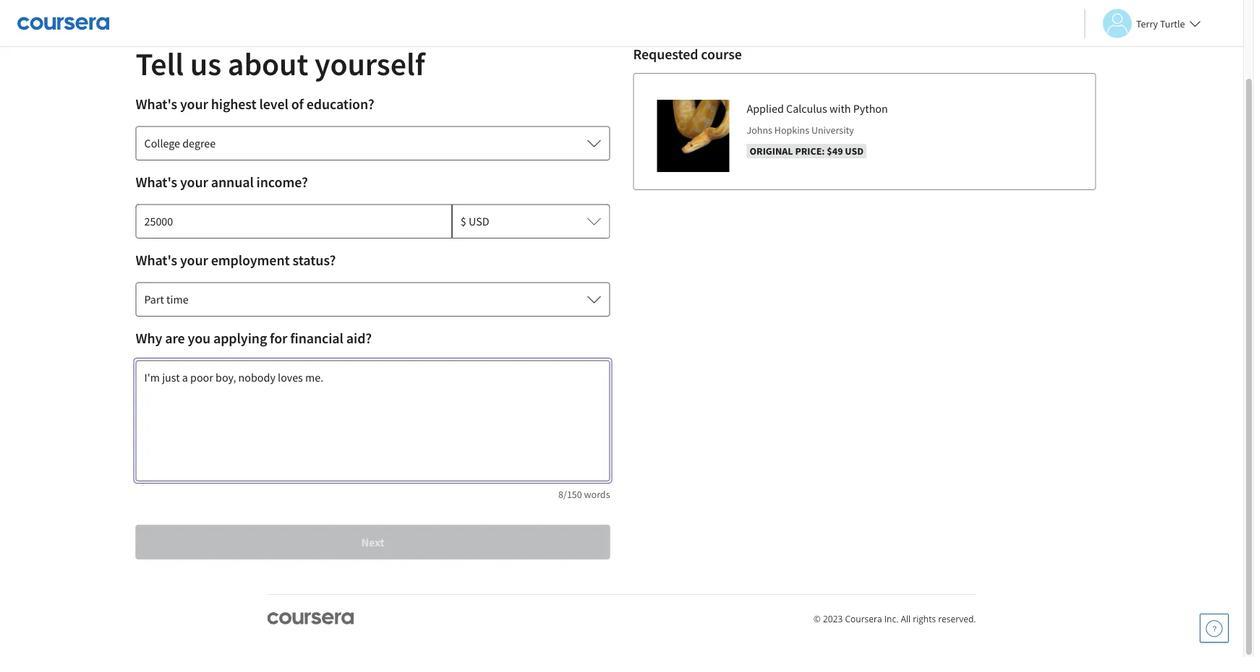Task type: vqa. For each thing, say whether or not it's contained in the screenshot.
annual
yes



Task type: describe. For each thing, give the bounding box(es) containing it.
you
[[188, 330, 211, 348]]

johns
[[747, 124, 773, 137]]

$ usd button
[[452, 204, 610, 239]]

turtle
[[1161, 17, 1186, 30]]

8/150 words
[[559, 488, 610, 501]]

terry turtle
[[1137, 17, 1186, 30]]

what's your annual income?
[[136, 173, 308, 191]]

part
[[144, 292, 164, 307]]

your for annual
[[180, 173, 208, 191]]

applying
[[213, 330, 267, 348]]

with
[[830, 101, 851, 116]]

degree
[[183, 136, 216, 151]]

what's your highest level of education?
[[136, 95, 375, 113]]

yourself
[[315, 43, 425, 84]]

reserved.
[[939, 613, 977, 625]]

applied
[[747, 101, 784, 116]]

level
[[259, 95, 289, 113]]

original
[[750, 145, 794, 158]]

©
[[814, 613, 821, 625]]

$ usd
[[461, 214, 490, 229]]

course
[[701, 45, 742, 63]]

$
[[461, 214, 467, 229]]

your for highest
[[180, 95, 208, 113]]

hopkins
[[775, 124, 810, 137]]

of
[[291, 95, 304, 113]]

words
[[584, 488, 610, 501]]

price:
[[796, 145, 825, 158]]

terry turtle button
[[1085, 9, 1202, 38]]

python
[[854, 101, 888, 116]]

part time button
[[136, 282, 610, 317]]

why are you applying for financial aid?
[[136, 330, 372, 348]]

college degree
[[144, 136, 216, 151]]

2023
[[823, 613, 843, 625]]

applied calculus with python image
[[657, 100, 730, 172]]

university
[[812, 124, 854, 137]]

8/150
[[559, 488, 582, 501]]

help center image
[[1206, 620, 1224, 638]]

requested course
[[634, 45, 742, 63]]

0 vertical spatial usd
[[845, 145, 864, 158]]

highest
[[211, 95, 257, 113]]

1 vertical spatial coursera image
[[267, 613, 354, 625]]

tell us about yourself
[[136, 43, 425, 84]]

tell
[[136, 43, 184, 84]]

us
[[190, 43, 221, 84]]

college
[[144, 136, 180, 151]]

college degree button
[[136, 126, 610, 161]]

$49
[[827, 145, 843, 158]]



Task type: locate. For each thing, give the bounding box(es) containing it.
calculus
[[787, 101, 828, 116]]

requested
[[634, 45, 699, 63]]

next button
[[136, 525, 610, 560]]

part time
[[144, 292, 189, 307]]

annual
[[211, 173, 254, 191]]

1 vertical spatial usd
[[469, 214, 490, 229]]

3 your from the top
[[180, 251, 208, 270]]

2 your from the top
[[180, 173, 208, 191]]

what's for what's your annual income?
[[136, 173, 177, 191]]

applied calculus with python
[[747, 101, 888, 116]]

income?
[[257, 173, 308, 191]]

what's for what's your highest level of education?
[[136, 95, 177, 113]]

coursera image
[[17, 12, 109, 35], [267, 613, 354, 625]]

next
[[361, 535, 385, 550]]

2 vertical spatial what's
[[136, 251, 177, 270]]

0 vertical spatial coursera image
[[17, 12, 109, 35]]

your up time
[[180, 251, 208, 270]]

coursera
[[846, 613, 883, 625]]

what's down college
[[136, 173, 177, 191]]

what's up college
[[136, 95, 177, 113]]

0 horizontal spatial usd
[[469, 214, 490, 229]]

usd right $49
[[845, 145, 864, 158]]

about
[[228, 43, 308, 84]]

3 what's from the top
[[136, 251, 177, 270]]

your for employment
[[180, 251, 208, 270]]

1 vertical spatial your
[[180, 173, 208, 191]]

inc.
[[885, 613, 899, 625]]

your up degree
[[180, 95, 208, 113]]

1 horizontal spatial usd
[[845, 145, 864, 158]]

What's your annual income? number field
[[136, 204, 452, 239]]

what's for what's your employment status?
[[136, 251, 177, 270]]

terry
[[1137, 17, 1159, 30]]

what's
[[136, 95, 177, 113], [136, 173, 177, 191], [136, 251, 177, 270]]

financial
[[290, 330, 344, 348]]

your left annual
[[180, 173, 208, 191]]

johns hopkins university
[[747, 124, 854, 137]]

your
[[180, 95, 208, 113], [180, 173, 208, 191], [180, 251, 208, 270]]

2 what's from the top
[[136, 173, 177, 191]]

1 vertical spatial what's
[[136, 173, 177, 191]]

0 horizontal spatial coursera image
[[17, 12, 109, 35]]

1 your from the top
[[180, 95, 208, 113]]

all
[[901, 613, 911, 625]]

time
[[166, 292, 189, 307]]

education?
[[307, 95, 375, 113]]

what's up part
[[136, 251, 177, 270]]

what's your employment status?
[[136, 251, 336, 270]]

© 2023 coursera inc. all rights reserved.
[[814, 613, 977, 625]]

2 vertical spatial your
[[180, 251, 208, 270]]

employment
[[211, 251, 290, 270]]

are
[[165, 330, 185, 348]]

Why are you applying for financial aid? text field
[[136, 360, 610, 482]]

why
[[136, 330, 162, 348]]

usd
[[845, 145, 864, 158], [469, 214, 490, 229]]

status?
[[293, 251, 336, 270]]

0 vertical spatial what's
[[136, 95, 177, 113]]

original price: $49 usd
[[750, 145, 864, 158]]

0 vertical spatial your
[[180, 95, 208, 113]]

1 what's from the top
[[136, 95, 177, 113]]

usd right $
[[469, 214, 490, 229]]

usd inside "popup button"
[[469, 214, 490, 229]]

rights
[[913, 613, 936, 625]]

1 horizontal spatial coursera image
[[267, 613, 354, 625]]

for
[[270, 330, 288, 348]]

aid?
[[346, 330, 372, 348]]



